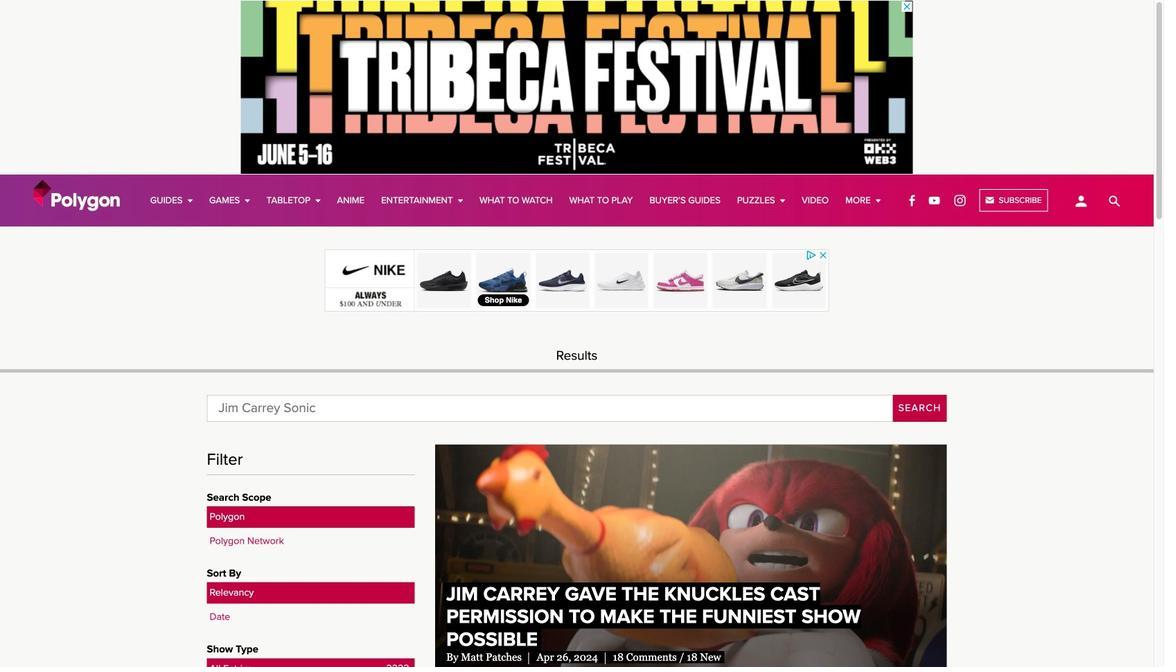 Task type: locate. For each thing, give the bounding box(es) containing it.
advertisement element
[[241, 1, 914, 174], [325, 250, 830, 312]]

Jim Carrey Sonic field
[[207, 395, 894, 422]]

0 vertical spatial advertisement element
[[241, 1, 914, 174]]



Task type: describe. For each thing, give the bounding box(es) containing it.
1 vertical spatial advertisement element
[[325, 250, 830, 312]]



Task type: vqa. For each thing, say whether or not it's contained in the screenshot.
Jim Carrey Sonic Field
yes



